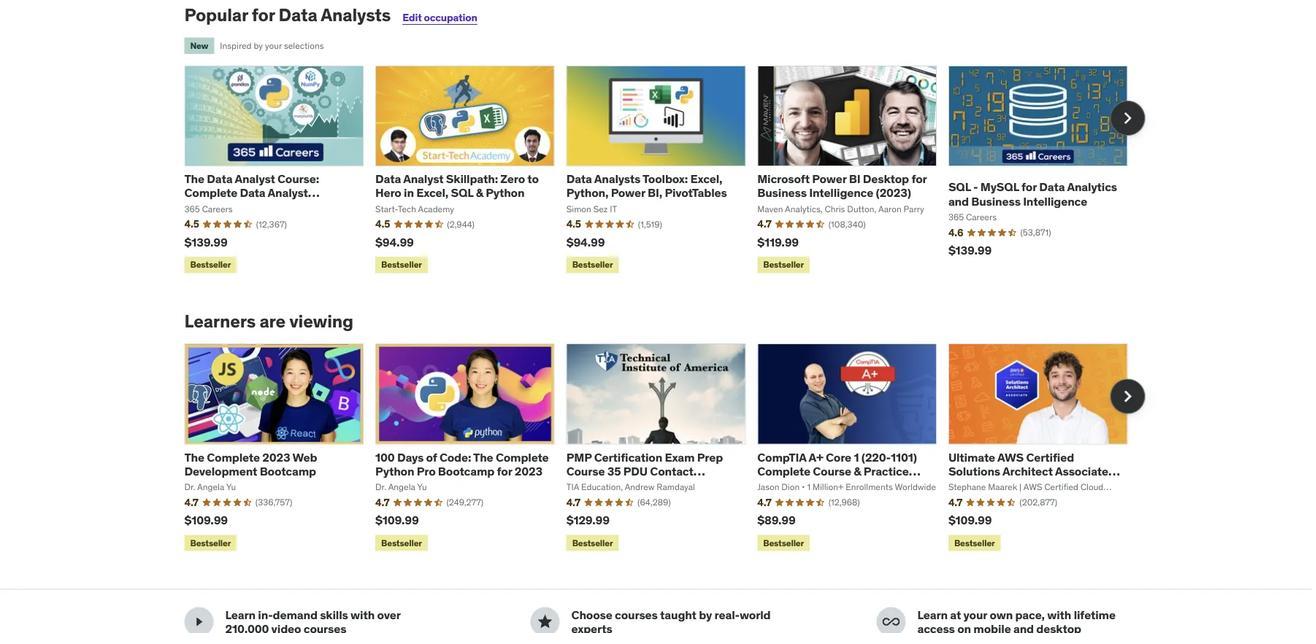 Task type: vqa. For each thing, say whether or not it's contained in the screenshot.
the leftmost EXPERIENCE
no



Task type: describe. For each thing, give the bounding box(es) containing it.
the data analyst course: complete data analyst bootcamp link
[[184, 172, 320, 215]]

video
[[271, 622, 301, 634]]

pmp
[[566, 450, 592, 465]]

bi,
[[648, 186, 662, 201]]

carousel element containing the complete 2023 web development bootcamp
[[184, 344, 1146, 555]]

new
[[190, 40, 208, 51]]

popular
[[184, 4, 248, 26]]

(220-
[[862, 450, 891, 465]]

your for by
[[265, 40, 282, 51]]

complete inside the data analyst course: complete data analyst bootcamp
[[184, 186, 237, 201]]

sql - mysql for data analytics and business intelligence link
[[949, 180, 1117, 209]]

learn at your own pace, with lifetime access on mobile and desktop
[[918, 608, 1116, 634]]

for inside microsoft power bi desktop for business intelligence (2023)
[[912, 172, 927, 187]]

course inside pmp certification exam prep course 35 pdu contact hours/pdu
[[566, 464, 605, 479]]

experts
[[571, 622, 612, 634]]

to
[[528, 172, 539, 187]]

aws
[[998, 450, 1024, 465]]

the for development
[[184, 450, 204, 465]]

inspired by your selections
[[220, 40, 324, 51]]

the complete 2023 web development bootcamp link
[[184, 450, 317, 479]]

demand
[[273, 608, 318, 623]]

and inside learn at your own pace, with lifetime access on mobile and desktop
[[1014, 622, 1034, 634]]

of
[[426, 450, 437, 465]]

real-
[[715, 608, 740, 623]]

data inside data analysts toolbox: excel, python, power bi, pivottables
[[566, 172, 592, 187]]

popular for data analysts
[[184, 4, 391, 26]]

microsoft power bi desktop for business intelligence (2023) link
[[758, 172, 927, 201]]

certification
[[594, 450, 662, 465]]

sql inside data analyst skillpath: zero to hero in excel, sql & python
[[451, 186, 473, 201]]

excel, inside data analysts toolbox: excel, python, power bi, pivottables
[[691, 172, 723, 187]]

desktop
[[1037, 622, 1082, 634]]

in-
[[258, 608, 273, 623]]

the complete 2023 web development bootcamp
[[184, 450, 317, 479]]

are
[[260, 311, 286, 333]]

inspired
[[220, 40, 252, 51]]

100
[[375, 450, 395, 465]]

learn for learn at your own pace, with lifetime access on mobile and desktop
[[918, 608, 948, 623]]

course inside comptia a+ core 1 (220-1101) complete course & practice exam
[[813, 464, 851, 479]]

power inside data analysts toolbox: excel, python, power bi, pivottables
[[611, 186, 645, 201]]

medium image
[[190, 614, 208, 632]]

210,000
[[225, 622, 269, 634]]

learners are viewing
[[184, 311, 353, 333]]

with inside learn in-demand skills with over 210,000 video courses
[[351, 608, 375, 623]]

courses inside learn in-demand skills with over 210,000 video courses
[[304, 622, 346, 634]]

choose
[[571, 608, 612, 623]]

development
[[184, 464, 257, 479]]

architect
[[1003, 464, 1053, 479]]

zero
[[501, 172, 525, 187]]

python inside data analyst skillpath: zero to hero in excel, sql & python
[[486, 186, 525, 201]]

edit occupation
[[403, 11, 477, 24]]

ultimate aws certified solutions architect associate saa-c03 link
[[949, 450, 1120, 493]]

data inside data analyst skillpath: zero to hero in excel, sql & python
[[375, 172, 401, 187]]

0 horizontal spatial by
[[254, 40, 263, 51]]

selections
[[284, 40, 324, 51]]

practice
[[864, 464, 909, 479]]

analytics
[[1067, 180, 1117, 195]]

bootcamp inside 100 days of code: the complete python pro bootcamp for 2023
[[438, 464, 495, 479]]

lifetime
[[1074, 608, 1116, 623]]

learn in-demand skills with over 210,000 video courses
[[225, 608, 400, 634]]

the data analyst course: complete data analyst bootcamp
[[184, 172, 319, 215]]

world
[[740, 608, 771, 623]]

medium image for choose
[[536, 614, 554, 632]]

35
[[607, 464, 621, 479]]

desktop
[[863, 172, 909, 187]]

c03
[[976, 478, 998, 493]]

data analyst skillpath: zero to hero in excel, sql & python
[[375, 172, 539, 201]]

over
[[377, 608, 400, 623]]

viewing
[[289, 311, 353, 333]]

comptia a+ core 1 (220-1101) complete course & practice exam
[[758, 450, 917, 493]]

2023 inside the complete 2023 web development bootcamp
[[262, 450, 290, 465]]

taught
[[660, 608, 697, 623]]

sql - mysql for data analytics and business intelligence
[[949, 180, 1117, 209]]

associate
[[1055, 464, 1109, 479]]

next image for sql - mysql for data analytics and business intelligence
[[1116, 107, 1140, 130]]

on
[[958, 622, 971, 634]]

complete inside comptia a+ core 1 (220-1101) complete course & practice exam
[[758, 464, 811, 479]]

code:
[[440, 450, 471, 465]]

next image for ultimate aws certified solutions architect associate saa-c03
[[1116, 385, 1140, 408]]

& inside comptia a+ core 1 (220-1101) complete course & practice exam
[[854, 464, 861, 479]]

data analysts toolbox: excel, python, power bi, pivottables link
[[566, 172, 727, 201]]

web
[[292, 450, 317, 465]]

analysts inside data analysts toolbox: excel, python, power bi, pivottables
[[594, 172, 641, 187]]

sql inside sql - mysql for data analytics and business intelligence
[[949, 180, 971, 195]]

toolbox:
[[643, 172, 688, 187]]

edit
[[403, 11, 422, 24]]

comptia a+ core 1 (220-1101) complete course & practice exam link
[[758, 450, 921, 493]]



Task type: locate. For each thing, give the bounding box(es) containing it.
1 vertical spatial analysts
[[594, 172, 641, 187]]

2 learn from the left
[[918, 608, 948, 623]]

intelligence inside sql - mysql for data analytics and business intelligence
[[1023, 194, 1088, 209]]

0 vertical spatial python
[[486, 186, 525, 201]]

1 horizontal spatial intelligence
[[1023, 194, 1088, 209]]

and left -
[[949, 194, 969, 209]]

python inside 100 days of code: the complete python pro bootcamp for 2023
[[375, 464, 414, 479]]

1 horizontal spatial courses
[[615, 608, 658, 623]]

comptia
[[758, 450, 807, 465]]

for right (2023)
[[912, 172, 927, 187]]

0 horizontal spatial exam
[[665, 450, 695, 465]]

0 vertical spatial by
[[254, 40, 263, 51]]

course left 35
[[566, 464, 605, 479]]

1 vertical spatial python
[[375, 464, 414, 479]]

learners
[[184, 311, 256, 333]]

complete inside the complete 2023 web development bootcamp
[[207, 450, 260, 465]]

your right at
[[964, 608, 987, 623]]

courses
[[615, 608, 658, 623], [304, 622, 346, 634]]

and
[[949, 194, 969, 209], [1014, 622, 1034, 634]]

pmp certification exam prep course 35 pdu contact hours/pdu link
[[566, 450, 723, 493]]

the inside the complete 2023 web development bootcamp
[[184, 450, 204, 465]]

analysts
[[321, 4, 391, 26], [594, 172, 641, 187]]

100 days of code: the complete python pro bootcamp for 2023 link
[[375, 450, 549, 479]]

learn
[[225, 608, 256, 623], [918, 608, 948, 623]]

1 medium image from the left
[[536, 614, 554, 632]]

0 vertical spatial analysts
[[321, 4, 391, 26]]

2023 left web
[[262, 450, 290, 465]]

a+
[[809, 450, 824, 465]]

saa-
[[949, 478, 976, 493]]

prep
[[697, 450, 723, 465]]

analysts left edit
[[321, 4, 391, 26]]

1 horizontal spatial 2023
[[515, 464, 543, 479]]

power left bi, at top
[[611, 186, 645, 201]]

intelligence inside microsoft power bi desktop for business intelligence (2023)
[[809, 186, 874, 201]]

0 vertical spatial your
[[265, 40, 282, 51]]

2023 left pmp on the bottom of page
[[515, 464, 543, 479]]

the inside the data analyst course: complete data analyst bootcamp
[[184, 172, 204, 187]]

1 with from the left
[[351, 608, 375, 623]]

1 horizontal spatial sql
[[949, 180, 971, 195]]

with left over
[[351, 608, 375, 623]]

course:
[[278, 172, 319, 187]]

&
[[476, 186, 483, 201], [854, 464, 861, 479]]

data analyst skillpath: zero to hero in excel, sql & python link
[[375, 172, 539, 201]]

data
[[279, 4, 317, 26], [207, 172, 233, 187], [375, 172, 401, 187], [566, 172, 592, 187], [1039, 180, 1065, 195], [240, 186, 265, 201]]

0 vertical spatial carousel element
[[184, 66, 1146, 276]]

course left 1
[[813, 464, 851, 479]]

exam inside pmp certification exam prep course 35 pdu contact hours/pdu
[[665, 450, 695, 465]]

mysql
[[981, 180, 1019, 195]]

2 horizontal spatial bootcamp
[[438, 464, 495, 479]]

for inside 100 days of code: the complete python pro bootcamp for 2023
[[497, 464, 512, 479]]

0 horizontal spatial learn
[[225, 608, 256, 623]]

bootcamp inside the complete 2023 web development bootcamp
[[260, 464, 316, 479]]

hours/pdu
[[566, 478, 630, 493]]

by left real- on the right bottom
[[699, 608, 712, 623]]

the inside 100 days of code: the complete python pro bootcamp for 2023
[[473, 450, 493, 465]]

solutions
[[949, 464, 1001, 479]]

0 vertical spatial and
[[949, 194, 969, 209]]

bootcamp inside the data analyst course: complete data analyst bootcamp
[[184, 200, 241, 215]]

at
[[950, 608, 961, 623]]

pdu
[[623, 464, 648, 479]]

sql left 'zero'
[[451, 186, 473, 201]]

sql
[[949, 180, 971, 195], [451, 186, 473, 201]]

intelligence
[[809, 186, 874, 201], [1023, 194, 1088, 209]]

for up inspired by your selections
[[252, 4, 275, 26]]

0 horizontal spatial bootcamp
[[184, 200, 241, 215]]

0 vertical spatial &
[[476, 186, 483, 201]]

1 horizontal spatial with
[[1047, 608, 1072, 623]]

1 horizontal spatial learn
[[918, 608, 948, 623]]

microsoft power bi desktop for business intelligence (2023)
[[758, 172, 927, 201]]

business inside microsoft power bi desktop for business intelligence (2023)
[[758, 186, 807, 201]]

for right mysql
[[1022, 180, 1037, 195]]

excel, right in at the top
[[416, 186, 449, 201]]

1
[[854, 450, 859, 465]]

skillpath:
[[446, 172, 498, 187]]

by right inspired
[[254, 40, 263, 51]]

your inside learn at your own pace, with lifetime access on mobile and desktop
[[964, 608, 987, 623]]

hero
[[375, 186, 401, 201]]

1 vertical spatial next image
[[1116, 385, 1140, 408]]

your for at
[[964, 608, 987, 623]]

next image
[[1116, 107, 1140, 130], [1116, 385, 1140, 408]]

skills
[[320, 608, 348, 623]]

1 vertical spatial your
[[964, 608, 987, 623]]

1 horizontal spatial power
[[812, 172, 847, 187]]

with inside learn at your own pace, with lifetime access on mobile and desktop
[[1047, 608, 1072, 623]]

your
[[265, 40, 282, 51], [964, 608, 987, 623]]

2 course from the left
[[813, 464, 851, 479]]

1 horizontal spatial by
[[699, 608, 712, 623]]

medium image for learn
[[883, 614, 900, 632]]

1 carousel element from the top
[[184, 66, 1146, 276]]

occupation
[[424, 11, 477, 24]]

data analysts toolbox: excel, python, power bi, pivottables
[[566, 172, 727, 201]]

for right code: in the bottom of the page
[[497, 464, 512, 479]]

courses inside the choose courses taught by real-world experts
[[615, 608, 658, 623]]

carousel element containing the data analyst course: complete data analyst bootcamp
[[184, 66, 1146, 276]]

learn inside learn in-demand skills with over 210,000 video courses
[[225, 608, 256, 623]]

learn left at
[[918, 608, 948, 623]]

medium image left 'experts'
[[536, 614, 554, 632]]

courses left taught
[[615, 608, 658, 623]]

intelligence right mysql
[[1023, 194, 1088, 209]]

0 horizontal spatial analysts
[[321, 4, 391, 26]]

learn for learn in-demand skills with over 210,000 video courses
[[225, 608, 256, 623]]

1 vertical spatial by
[[699, 608, 712, 623]]

your left the selections
[[265, 40, 282, 51]]

1 horizontal spatial &
[[854, 464, 861, 479]]

complete inside 100 days of code: the complete python pro bootcamp for 2023
[[496, 450, 549, 465]]

excel, right toolbox:
[[691, 172, 723, 187]]

core
[[826, 450, 852, 465]]

1 horizontal spatial business
[[972, 194, 1021, 209]]

0 horizontal spatial excel,
[[416, 186, 449, 201]]

pro
[[417, 464, 436, 479]]

choose courses taught by real-world experts
[[571, 608, 771, 634]]

1 horizontal spatial bootcamp
[[260, 464, 316, 479]]

contact
[[650, 464, 694, 479]]

0 vertical spatial next image
[[1116, 107, 1140, 130]]

analysts left bi, at top
[[594, 172, 641, 187]]

0 horizontal spatial and
[[949, 194, 969, 209]]

data inside sql - mysql for data analytics and business intelligence
[[1039, 180, 1065, 195]]

1 horizontal spatial analysts
[[594, 172, 641, 187]]

exam inside comptia a+ core 1 (220-1101) complete course & practice exam
[[758, 478, 787, 493]]

certified
[[1026, 450, 1074, 465]]

1 horizontal spatial and
[[1014, 622, 1034, 634]]

1 vertical spatial exam
[[758, 478, 787, 493]]

2023 inside 100 days of code: the complete python pro bootcamp for 2023
[[515, 464, 543, 479]]

medium image left access
[[883, 614, 900, 632]]

exam
[[665, 450, 695, 465], [758, 478, 787, 493]]

0 horizontal spatial python
[[375, 464, 414, 479]]

0 horizontal spatial intelligence
[[809, 186, 874, 201]]

own
[[990, 608, 1013, 623]]

0 horizontal spatial sql
[[451, 186, 473, 201]]

2 carousel element from the top
[[184, 344, 1146, 555]]

1 horizontal spatial course
[[813, 464, 851, 479]]

1 horizontal spatial medium image
[[883, 614, 900, 632]]

business inside sql - mysql for data analytics and business intelligence
[[972, 194, 1021, 209]]

learn left the in- on the bottom left of page
[[225, 608, 256, 623]]

-
[[974, 180, 978, 195]]

mobile
[[974, 622, 1011, 634]]

1 learn from the left
[[225, 608, 256, 623]]

intelligence left (2023)
[[809, 186, 874, 201]]

1 horizontal spatial your
[[964, 608, 987, 623]]

0 horizontal spatial 2023
[[262, 450, 290, 465]]

access
[[918, 622, 955, 634]]

pmp certification exam prep course 35 pdu contact hours/pdu
[[566, 450, 723, 493]]

0 horizontal spatial your
[[265, 40, 282, 51]]

medium image
[[536, 614, 554, 632], [883, 614, 900, 632]]

python,
[[566, 186, 609, 201]]

bi
[[849, 172, 861, 187]]

power inside microsoft power bi desktop for business intelligence (2023)
[[812, 172, 847, 187]]

& inside data analyst skillpath: zero to hero in excel, sql & python
[[476, 186, 483, 201]]

analyst inside data analyst skillpath: zero to hero in excel, sql & python
[[403, 172, 444, 187]]

days
[[397, 450, 424, 465]]

business
[[758, 186, 807, 201], [972, 194, 1021, 209]]

1 vertical spatial and
[[1014, 622, 1034, 634]]

0 horizontal spatial business
[[758, 186, 807, 201]]

sql left -
[[949, 180, 971, 195]]

courses right video
[[304, 622, 346, 634]]

1 next image from the top
[[1116, 107, 1140, 130]]

python left to
[[486, 186, 525, 201]]

0 horizontal spatial power
[[611, 186, 645, 201]]

pace,
[[1015, 608, 1045, 623]]

exam down the comptia on the bottom right of the page
[[758, 478, 787, 493]]

& left the (220-
[[854, 464, 861, 479]]

1 vertical spatial &
[[854, 464, 861, 479]]

for inside sql - mysql for data analytics and business intelligence
[[1022, 180, 1037, 195]]

power left bi
[[812, 172, 847, 187]]

1 course from the left
[[566, 464, 605, 479]]

1101)
[[891, 450, 917, 465]]

by inside the choose courses taught by real-world experts
[[699, 608, 712, 623]]

1 horizontal spatial python
[[486, 186, 525, 201]]

with right pace, on the right bottom of page
[[1047, 608, 1072, 623]]

1 vertical spatial carousel element
[[184, 344, 1146, 555]]

excel, inside data analyst skillpath: zero to hero in excel, sql & python
[[416, 186, 449, 201]]

power
[[812, 172, 847, 187], [611, 186, 645, 201]]

excel,
[[691, 172, 723, 187], [416, 186, 449, 201]]

100 days of code: the complete python pro bootcamp for 2023
[[375, 450, 549, 479]]

2 medium image from the left
[[883, 614, 900, 632]]

for
[[252, 4, 275, 26], [912, 172, 927, 187], [1022, 180, 1037, 195], [497, 464, 512, 479]]

0 horizontal spatial course
[[566, 464, 605, 479]]

by
[[254, 40, 263, 51], [699, 608, 712, 623]]

1 horizontal spatial exam
[[758, 478, 787, 493]]

the for complete
[[184, 172, 204, 187]]

0 horizontal spatial &
[[476, 186, 483, 201]]

carousel element
[[184, 66, 1146, 276], [184, 344, 1146, 555]]

(2023)
[[876, 186, 911, 201]]

in
[[404, 186, 414, 201]]

0 horizontal spatial medium image
[[536, 614, 554, 632]]

pivottables
[[665, 186, 727, 201]]

and right own
[[1014, 622, 1034, 634]]

& left 'zero'
[[476, 186, 483, 201]]

learn inside learn at your own pace, with lifetime access on mobile and desktop
[[918, 608, 948, 623]]

2 next image from the top
[[1116, 385, 1140, 408]]

and inside sql - mysql for data analytics and business intelligence
[[949, 194, 969, 209]]

exam left the "prep"
[[665, 450, 695, 465]]

1 horizontal spatial excel,
[[691, 172, 723, 187]]

ultimate aws certified solutions architect associate saa-c03
[[949, 450, 1109, 493]]

0 vertical spatial exam
[[665, 450, 695, 465]]

the
[[184, 172, 204, 187], [184, 450, 204, 465], [473, 450, 493, 465]]

0 horizontal spatial courses
[[304, 622, 346, 634]]

python left pro
[[375, 464, 414, 479]]

2023
[[262, 450, 290, 465], [515, 464, 543, 479]]

0 horizontal spatial with
[[351, 608, 375, 623]]

2 with from the left
[[1047, 608, 1072, 623]]

analyst
[[235, 172, 275, 187], [403, 172, 444, 187], [268, 186, 308, 201]]

ultimate
[[949, 450, 995, 465]]

microsoft
[[758, 172, 810, 187]]



